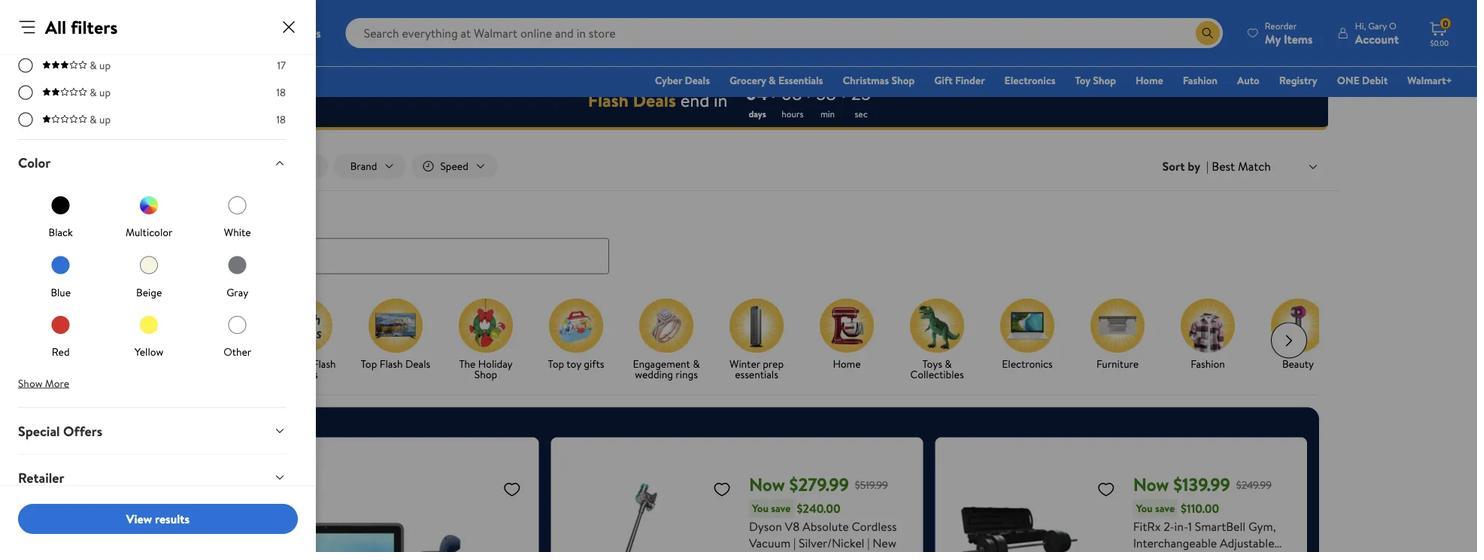 Task type: locate. For each thing, give the bounding box(es) containing it.
3 : from the left
[[842, 85, 845, 102]]

0
[[1443, 17, 1449, 30]]

you
[[752, 501, 769, 516], [1136, 501, 1153, 516]]

: inside 08 : hours
[[807, 85, 810, 102]]

& up up color dropdown button
[[90, 112, 111, 127]]

:
[[772, 85, 775, 102], [807, 85, 810, 102], [842, 85, 845, 102]]

all filters
[[45, 14, 118, 39]]

save up v8
[[771, 501, 791, 516]]

barbell
[[1213, 551, 1250, 552]]

2 now from the left
[[1133, 472, 1169, 497]]

flash down flash deals image
[[313, 356, 336, 371]]

0 horizontal spatial :
[[772, 85, 775, 102]]

home right toy shop
[[1136, 73, 1163, 88]]

1 & up from the top
[[90, 58, 111, 73]]

holiday
[[478, 356, 513, 371]]

electronics left toy
[[1005, 73, 1056, 88]]

beige button
[[136, 252, 163, 299]]

shop down the holiday shop image
[[475, 367, 497, 381]]

1 all from the left
[[210, 356, 220, 371]]

home
[[1136, 73, 1163, 88], [833, 356, 861, 371]]

1 you from the left
[[752, 501, 769, 516]]

electronics link
[[998, 72, 1063, 88], [988, 298, 1067, 372]]

adjustable
[[1220, 535, 1275, 551]]

1 horizontal spatial :
[[807, 85, 810, 102]]

toy shop link
[[1069, 72, 1123, 88]]

1 vertical spatial & up
[[90, 85, 111, 100]]

2 you from the left
[[1136, 501, 1153, 516]]

1 up from the top
[[99, 58, 111, 73]]

2 top from the left
[[548, 356, 564, 371]]

1 horizontal spatial save
[[1155, 501, 1175, 516]]

grocery
[[730, 73, 766, 88]]

2 horizontal spatial :
[[842, 85, 845, 102]]

top for top toy gifts
[[548, 356, 564, 371]]

1 horizontal spatial now
[[1133, 472, 1169, 497]]

you for now $139.99
[[1136, 501, 1153, 516]]

one debit
[[1337, 73, 1388, 88]]

2 & up from the top
[[90, 85, 111, 100]]

beauty
[[1282, 356, 1314, 371]]

you inside you save $110.00 fitrx 2-in-1 smartbell gym, interchangeable adjustable dumbbells and barbell weig
[[1136, 501, 1153, 516]]

2 all from the left
[[300, 356, 310, 371]]

0 horizontal spatial save
[[771, 501, 791, 516]]

all inside "link"
[[210, 356, 220, 371]]

flash inside timer
[[588, 87, 629, 113]]

1 save from the left
[[771, 501, 791, 516]]

all filters dialog
[[0, 0, 316, 552]]

18
[[277, 85, 286, 100], [277, 112, 286, 127]]

rings
[[676, 367, 698, 381]]

0 vertical spatial & up
[[90, 58, 111, 73]]

smartbell
[[1195, 518, 1246, 535]]

top for top flash deals
[[361, 356, 377, 371]]

deals
[[685, 73, 710, 88], [633, 87, 676, 113], [189, 208, 221, 227], [405, 356, 430, 371], [293, 367, 318, 381]]

0 horizontal spatial you
[[752, 501, 769, 516]]

1 out of 5 stars and up, 18 items radio
[[18, 112, 33, 127]]

you up dyson
[[752, 501, 769, 516]]

fashion
[[1183, 73, 1218, 88], [1191, 356, 1225, 371]]

black button
[[47, 192, 74, 240]]

0 vertical spatial up
[[99, 58, 111, 73]]

up
[[99, 58, 111, 73], [99, 85, 111, 100], [99, 112, 111, 127]]

sort and filter section element
[[137, 142, 1340, 190]]

&
[[90, 58, 97, 73], [769, 73, 776, 88], [90, 85, 97, 100], [90, 112, 97, 127], [693, 356, 700, 371], [945, 356, 952, 371]]

0 horizontal spatial now
[[749, 472, 785, 497]]

| right by
[[1207, 158, 1209, 175]]

fashion down fashion image
[[1191, 356, 1225, 371]]

3 up from the top
[[99, 112, 111, 127]]

2 18 from the top
[[277, 112, 286, 127]]

0 vertical spatial electronics link
[[998, 72, 1063, 88]]

white button
[[224, 192, 251, 240]]

1 horizontal spatial home link
[[1129, 72, 1170, 88]]

flash
[[588, 87, 629, 113], [155, 208, 185, 227], [313, 356, 336, 371], [380, 356, 403, 371]]

sort by |
[[1163, 158, 1209, 175]]

save up 2- at the bottom right of page
[[1155, 501, 1175, 516]]

now $279.99 group
[[563, 450, 911, 552]]

58 : min
[[816, 80, 845, 120]]

gift
[[934, 73, 953, 88]]

& up for "2 out of 5 stars and up, 18 items" option
[[90, 85, 111, 100]]

toy shop
[[1075, 73, 1116, 88]]

absolute
[[803, 518, 849, 535]]

08
[[781, 80, 802, 106]]

interchangeable
[[1133, 535, 1217, 551]]

all left deals
[[210, 356, 220, 371]]

: right 58
[[842, 85, 845, 102]]

|
[[1207, 158, 1209, 175], [794, 535, 796, 551], [868, 535, 870, 551]]

beauty link
[[1259, 298, 1337, 372]]

top left toy
[[548, 356, 564, 371]]

: inside 58 : min
[[842, 85, 845, 102]]

flash inside flash deals search field
[[155, 208, 185, 227]]

top down top flash deals image
[[361, 356, 377, 371]]

deals inside shop all flash deals
[[293, 367, 318, 381]]

you inside you save $240.00 dyson v8 absolute cordless vacuum | silver/nickel | new
[[752, 501, 769, 516]]

flash down color dropdown button
[[155, 208, 185, 227]]

now
[[749, 472, 785, 497], [1133, 472, 1169, 497]]

top flash deals link
[[357, 298, 435, 372]]

2 vertical spatial & up
[[90, 112, 111, 127]]

now up dyson
[[749, 472, 785, 497]]

& up down filters
[[90, 58, 111, 73]]

all
[[45, 14, 66, 39]]

offers
[[63, 422, 102, 440]]

1 vertical spatial home link
[[808, 298, 886, 372]]

04 : days
[[746, 80, 775, 120]]

save inside you save $110.00 fitrx 2-in-1 smartbell gym, interchangeable adjustable dumbbells and barbell weig
[[1155, 501, 1175, 516]]

the holiday shop image
[[459, 298, 513, 352]]

1 top from the left
[[361, 356, 377, 371]]

group
[[179, 450, 527, 552]]

1 18 from the top
[[277, 85, 286, 100]]

show more button
[[6, 371, 81, 395]]

blue button
[[47, 252, 74, 299]]

beauty image
[[1271, 298, 1325, 352]]

2 horizontal spatial |
[[1207, 158, 1209, 175]]

retailer button
[[6, 455, 298, 501]]

| left new
[[868, 535, 870, 551]]

now up fitrx
[[1133, 472, 1169, 497]]

0 vertical spatial fashion
[[1183, 73, 1218, 88]]

0 vertical spatial electronics
[[1005, 73, 1056, 88]]

home down home image
[[833, 356, 861, 371]]

shop right toy
[[1093, 73, 1116, 88]]

& inside engagement & wedding rings
[[693, 356, 700, 371]]

0 horizontal spatial home link
[[808, 298, 886, 372]]

deals inside search field
[[189, 208, 221, 227]]

black
[[49, 225, 73, 240]]

next slide for chipmodulewithimages list image
[[1271, 322, 1307, 359]]

in
[[714, 87, 728, 113]]

top toy gifts image
[[549, 298, 603, 352]]

: right 04
[[772, 85, 775, 102]]

2 : from the left
[[807, 85, 810, 102]]

all down flash deals image
[[300, 356, 310, 371]]

toys
[[923, 356, 942, 371]]

shop inside "link"
[[185, 356, 208, 371]]

2 vertical spatial up
[[99, 112, 111, 127]]

Walmart Site-Wide search field
[[346, 18, 1223, 48]]

1 horizontal spatial you
[[1136, 501, 1153, 516]]

Search in Flash Deals search field
[[155, 238, 609, 274]]

2 save from the left
[[1155, 501, 1175, 516]]

furniture image
[[1091, 298, 1145, 352]]

gray
[[227, 285, 248, 299]]

top
[[361, 356, 377, 371], [548, 356, 564, 371]]

: right 08
[[807, 85, 810, 102]]

1 : from the left
[[772, 85, 775, 102]]

1 vertical spatial home
[[833, 356, 861, 371]]

color button
[[6, 140, 298, 186]]

show
[[18, 376, 43, 390]]

0 vertical spatial 18
[[277, 85, 286, 100]]

yellow
[[135, 345, 164, 359]]

shop down flash deals image
[[275, 356, 298, 371]]

0 horizontal spatial all
[[210, 356, 220, 371]]

1 horizontal spatial home
[[1136, 73, 1163, 88]]

2 out of 5 stars and up, 18 items radio
[[18, 85, 33, 100]]

add to favorites list, fitrx 2-in-1 smartbell gym, interchangeable adjustable dumbbells and barbell weight set, 100lbs. image
[[1097, 480, 1115, 498]]

winter
[[730, 356, 760, 371]]

3 & up from the top
[[90, 112, 111, 127]]

shop left deals
[[185, 356, 208, 371]]

3 out of 5 stars and up, 17 items radio
[[18, 58, 33, 73]]

1 horizontal spatial top
[[548, 356, 564, 371]]

fashion left auto link
[[1183, 73, 1218, 88]]

1 now from the left
[[749, 472, 785, 497]]

| right vacuum
[[794, 535, 796, 551]]

retailer
[[18, 468, 64, 487]]

deals for flash deals
[[189, 208, 221, 227]]

18 for "1 out of 5 stars and up, 18 items" option
[[277, 112, 286, 127]]

gift finder
[[934, 73, 985, 88]]

you up fitrx
[[1136, 501, 1153, 516]]

cyber
[[655, 73, 682, 88]]

silver/nickel
[[799, 535, 865, 551]]

0 horizontal spatial home
[[833, 356, 861, 371]]

1 vertical spatial up
[[99, 85, 111, 100]]

all inside shop all flash deals
[[300, 356, 310, 371]]

0 vertical spatial home link
[[1129, 72, 1170, 88]]

: inside 04 : days
[[772, 85, 775, 102]]

winter prep essentials
[[730, 356, 784, 381]]

& up for "1 out of 5 stars and up, 18 items" option
[[90, 112, 111, 127]]

0 vertical spatial fashion link
[[1176, 72, 1225, 88]]

1 horizontal spatial all
[[300, 356, 310, 371]]

now $139.99 $249.99
[[1133, 472, 1272, 497]]

dumbbells
[[1133, 551, 1189, 552]]

top flash deals
[[361, 356, 430, 371]]

flash deals
[[155, 208, 221, 227]]

toy
[[1075, 73, 1091, 88]]

shop
[[892, 73, 915, 88], [1093, 73, 1116, 88], [185, 356, 208, 371], [275, 356, 298, 371], [475, 367, 497, 381]]

25
[[852, 80, 871, 106]]

2 up from the top
[[99, 85, 111, 100]]

flash left the cyber on the left top of the page
[[588, 87, 629, 113]]

1 vertical spatial 18
[[277, 112, 286, 127]]

red
[[52, 345, 70, 359]]

all
[[210, 356, 220, 371], [300, 356, 310, 371]]

flash deals image
[[278, 298, 332, 352]]

home image
[[820, 298, 874, 352]]

0 horizontal spatial top
[[361, 356, 377, 371]]

flash down top flash deals image
[[380, 356, 403, 371]]

electronics down electronics image
[[1002, 356, 1053, 371]]

& up down "walmart" image
[[90, 85, 111, 100]]

save inside you save $240.00 dyson v8 absolute cordless vacuum | silver/nickel | new
[[771, 501, 791, 516]]

timer
[[149, 73, 1328, 130]]



Task type: describe. For each thing, give the bounding box(es) containing it.
1
[[1188, 518, 1192, 535]]

christmas shop link
[[836, 72, 922, 88]]

view results button
[[18, 504, 298, 534]]

1 vertical spatial electronics
[[1002, 356, 1053, 371]]

all for deals
[[210, 356, 220, 371]]

more
[[45, 376, 69, 390]]

cordless
[[852, 518, 897, 535]]

yellow button
[[135, 311, 164, 359]]

$0.00
[[1431, 38, 1449, 48]]

up for "1 out of 5 stars and up, 18 items" option
[[99, 112, 111, 127]]

sec
[[855, 107, 868, 120]]

toy
[[567, 356, 581, 371]]

show more
[[18, 376, 69, 390]]

registry link
[[1273, 72, 1324, 88]]

walmart+
[[1408, 73, 1453, 88]]

one
[[1337, 73, 1360, 88]]

& inside "toys & collectibles"
[[945, 356, 952, 371]]

gym,
[[1249, 518, 1276, 535]]

the holiday shop
[[459, 356, 513, 381]]

& up for 3 out of 5 stars and up, 17 items radio
[[90, 58, 111, 73]]

days
[[749, 107, 766, 120]]

gray button
[[224, 252, 251, 299]]

top flash deals image
[[369, 298, 423, 352]]

the
[[459, 356, 476, 371]]

winter prep essentials image
[[730, 298, 784, 352]]

up for "2 out of 5 stars and up, 18 items" option
[[99, 85, 111, 100]]

2-
[[1164, 518, 1175, 535]]

$249.99
[[1237, 478, 1272, 492]]

in-
[[1175, 518, 1188, 535]]

essentials
[[735, 367, 778, 381]]

winter prep essentials link
[[718, 298, 796, 383]]

fitrx
[[1133, 518, 1161, 535]]

walmart image
[[24, 21, 122, 45]]

timer containing 04
[[149, 73, 1328, 130]]

blue
[[51, 285, 71, 299]]

add to favorites list, open box | dell chromebook | newest os | 11.6-inch | intel celeron | 4gb ram 16gb | bundle: wireless mouse, bluetooth/wireless airbuds by certified 2 day express image
[[503, 480, 521, 498]]

v8
[[785, 518, 800, 535]]

sort
[[1163, 158, 1185, 175]]

min
[[821, 107, 835, 120]]

close panel image
[[280, 18, 298, 36]]

engagement
[[633, 356, 690, 371]]

all for flash
[[300, 356, 310, 371]]

now $279.99 $519.99
[[749, 472, 888, 497]]

now for now $279.99
[[749, 472, 785, 497]]

filters
[[71, 14, 118, 39]]

shop all deals
[[185, 356, 246, 371]]

gifts
[[584, 356, 604, 371]]

deals for cyber deals
[[685, 73, 710, 88]]

auto link
[[1231, 72, 1267, 88]]

1 horizontal spatial |
[[868, 535, 870, 551]]

other
[[224, 345, 251, 359]]

collectibles
[[910, 367, 964, 381]]

red button
[[47, 311, 74, 359]]

Search search field
[[346, 18, 1223, 48]]

: for 58
[[842, 85, 845, 102]]

toys & collectibles link
[[898, 298, 976, 383]]

toys & collectibles image
[[910, 298, 964, 352]]

other button
[[224, 311, 251, 359]]

color group
[[18, 186, 286, 365]]

add to favorites list, dyson v8 absolute cordless vacuum | silver/nickel | new image
[[713, 480, 731, 498]]

flash inside top flash deals link
[[380, 356, 403, 371]]

cyber deals link
[[648, 72, 717, 88]]

essentials
[[778, 73, 823, 88]]

: for 04
[[772, 85, 775, 102]]

the holiday shop link
[[447, 298, 525, 383]]

58
[[816, 80, 836, 106]]

$139.99
[[1174, 472, 1231, 497]]

0 vertical spatial home
[[1136, 73, 1163, 88]]

multicolor button
[[126, 192, 173, 240]]

18 for "2 out of 5 stars and up, 18 items" option
[[277, 85, 286, 100]]

engagement & wedding rings link
[[627, 298, 706, 383]]

christmas
[[843, 73, 889, 88]]

now for now $139.99
[[1133, 472, 1169, 497]]

fashion image
[[1181, 298, 1235, 352]]

furniture link
[[1079, 298, 1157, 372]]

you save $240.00 dyson v8 absolute cordless vacuum | silver/nickel | new
[[749, 500, 897, 551]]

white
[[224, 225, 251, 240]]

Flash Deals search field
[[137, 208, 1340, 274]]

and
[[1192, 551, 1210, 552]]

auto
[[1237, 73, 1260, 88]]

grocery & essentials link
[[723, 72, 830, 88]]

customer rating option group
[[18, 31, 286, 139]]

registry
[[1279, 73, 1318, 88]]

shop right christmas on the top right of the page
[[892, 73, 915, 88]]

deals for flash deals end in
[[633, 87, 676, 113]]

you for now $279.99
[[752, 501, 769, 516]]

0 horizontal spatial |
[[794, 535, 796, 551]]

1 vertical spatial electronics link
[[988, 298, 1067, 372]]

you save $110.00 fitrx 2-in-1 smartbell gym, interchangeable adjustable dumbbells and barbell weig
[[1133, 500, 1289, 552]]

now $139.99 group
[[947, 450, 1295, 552]]

1 vertical spatial fashion link
[[1169, 298, 1247, 372]]

vacuum
[[749, 535, 791, 551]]

electronics image
[[1000, 298, 1055, 352]]

shop inside shop all flash deals
[[275, 356, 298, 371]]

hours
[[782, 107, 804, 120]]

walmart+ link
[[1401, 72, 1459, 88]]

up for 3 out of 5 stars and up, 17 items radio
[[99, 58, 111, 73]]

1 vertical spatial fashion
[[1191, 356, 1225, 371]]

shop all deals image
[[188, 298, 242, 352]]

25 sec
[[852, 80, 871, 120]]

17
[[277, 58, 286, 73]]

shop all flash deals link
[[266, 298, 345, 383]]

new
[[873, 535, 897, 551]]

shop inside "the holiday shop"
[[475, 367, 497, 381]]

| inside the sort and filter section "element"
[[1207, 158, 1209, 175]]

special
[[18, 422, 60, 440]]

: for 08
[[807, 85, 810, 102]]

$279.99
[[789, 472, 849, 497]]

save for $139.99
[[1155, 501, 1175, 516]]

engagement & wedding rings image
[[639, 298, 694, 352]]

gift finder link
[[928, 72, 992, 88]]

flash inside shop all flash deals
[[313, 356, 336, 371]]

cyber deals
[[655, 73, 710, 88]]

flash deals end in 4 days 8 hours 58 minutes 25 seconds element
[[588, 87, 728, 113]]

shop all deals link
[[176, 298, 254, 372]]

shop all flash deals
[[275, 356, 336, 381]]

view
[[126, 511, 152, 527]]

finder
[[955, 73, 985, 88]]

color
[[18, 153, 51, 172]]

save for $279.99
[[771, 501, 791, 516]]

toys & collectibles
[[910, 356, 964, 381]]

christmas shop
[[843, 73, 915, 88]]

flash deals end in
[[588, 87, 728, 113]]

$519.99
[[855, 478, 888, 492]]

special offers button
[[6, 408, 298, 454]]

top toy gifts
[[548, 356, 604, 371]]



Task type: vqa. For each thing, say whether or not it's contained in the screenshot.
Microphone,
no



